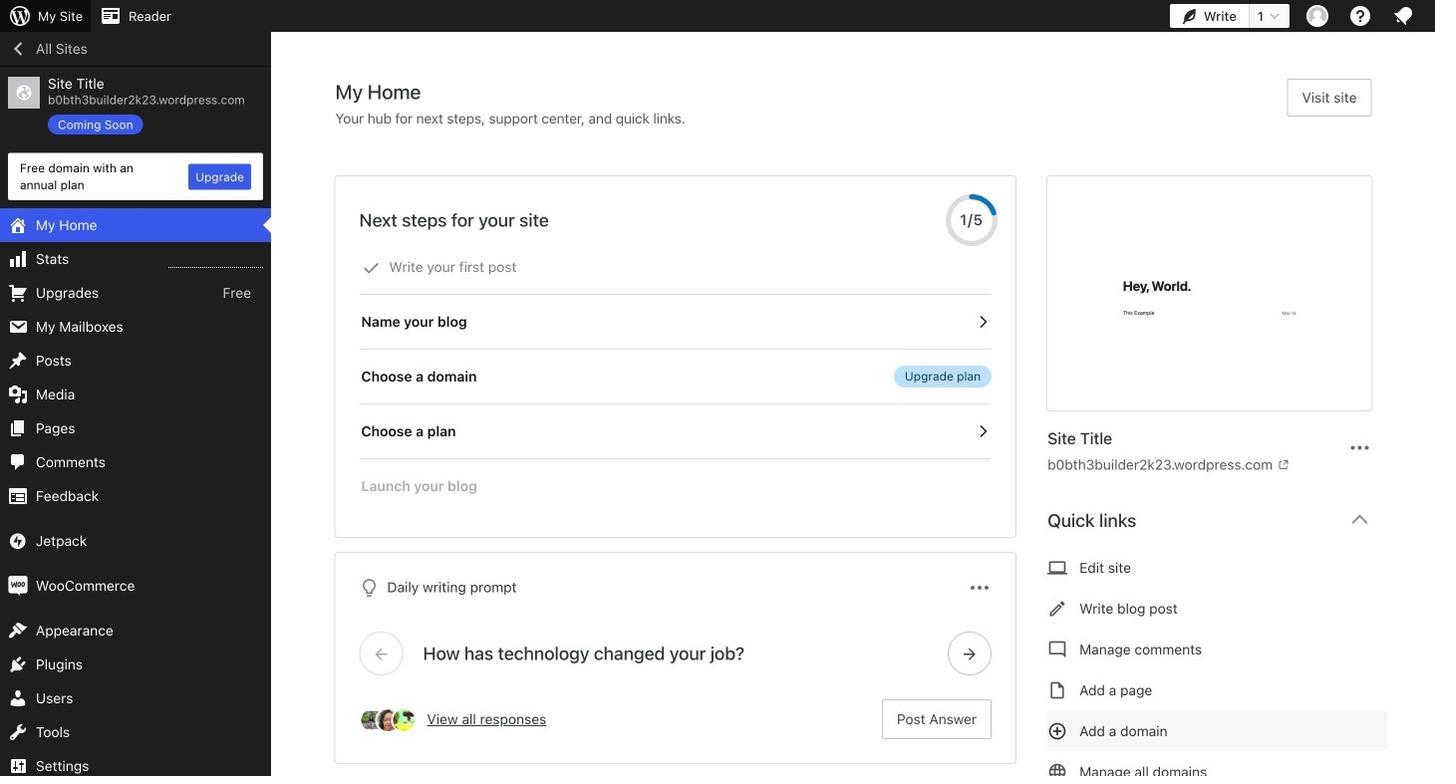 Task type: locate. For each thing, give the bounding box(es) containing it.
list item
[[1427, 102, 1436, 174], [1427, 205, 1436, 299], [1427, 299, 1436, 392], [1427, 392, 1436, 466]]

edit image
[[1048, 597, 1068, 621]]

1 list item from the top
[[1427, 102, 1436, 174]]

1 vertical spatial task enabled image
[[974, 423, 992, 441]]

answered users image
[[375, 708, 401, 734], [391, 708, 417, 734]]

0 vertical spatial task enabled image
[[974, 313, 992, 331]]

launchpad checklist element
[[359, 240, 992, 513]]

2 list item from the top
[[1427, 205, 1436, 299]]

task enabled image
[[974, 313, 992, 331], [974, 423, 992, 441]]

task complete image
[[362, 259, 380, 277]]

show previous prompt image
[[372, 645, 390, 663]]

2 task enabled image from the top
[[974, 423, 992, 441]]

1 vertical spatial img image
[[8, 576, 28, 596]]

answered users image down show previous prompt icon at bottom
[[375, 708, 401, 734]]

0 vertical spatial img image
[[8, 532, 28, 551]]

answered users image right answered users image
[[391, 708, 417, 734]]

1 img image from the top
[[8, 532, 28, 551]]

1 task enabled image from the top
[[974, 313, 992, 331]]

4 list item from the top
[[1427, 392, 1436, 466]]

2 answered users image from the left
[[391, 708, 417, 734]]

show next prompt image
[[961, 645, 979, 663]]

img image
[[8, 532, 28, 551], [8, 576, 28, 596]]

2 img image from the top
[[8, 576, 28, 596]]

highest hourly views 0 image
[[168, 255, 263, 268]]

progress bar
[[946, 194, 998, 246]]

main content
[[335, 79, 1388, 777]]

more options for site site title image
[[1348, 436, 1372, 460]]



Task type: vqa. For each thing, say whether or not it's contained in the screenshot.
(Opens In A New Tab) element
no



Task type: describe. For each thing, give the bounding box(es) containing it.
toggle menu image
[[968, 576, 992, 600]]

1 answered users image from the left
[[375, 708, 401, 734]]

manage your notifications image
[[1392, 4, 1416, 28]]

help image
[[1349, 4, 1373, 28]]

insert_drive_file image
[[1048, 679, 1068, 703]]

answered users image
[[359, 708, 385, 734]]

laptop image
[[1048, 556, 1068, 580]]

mode_comment image
[[1048, 638, 1068, 662]]

3 list item from the top
[[1427, 299, 1436, 392]]

my profile image
[[1307, 5, 1329, 27]]



